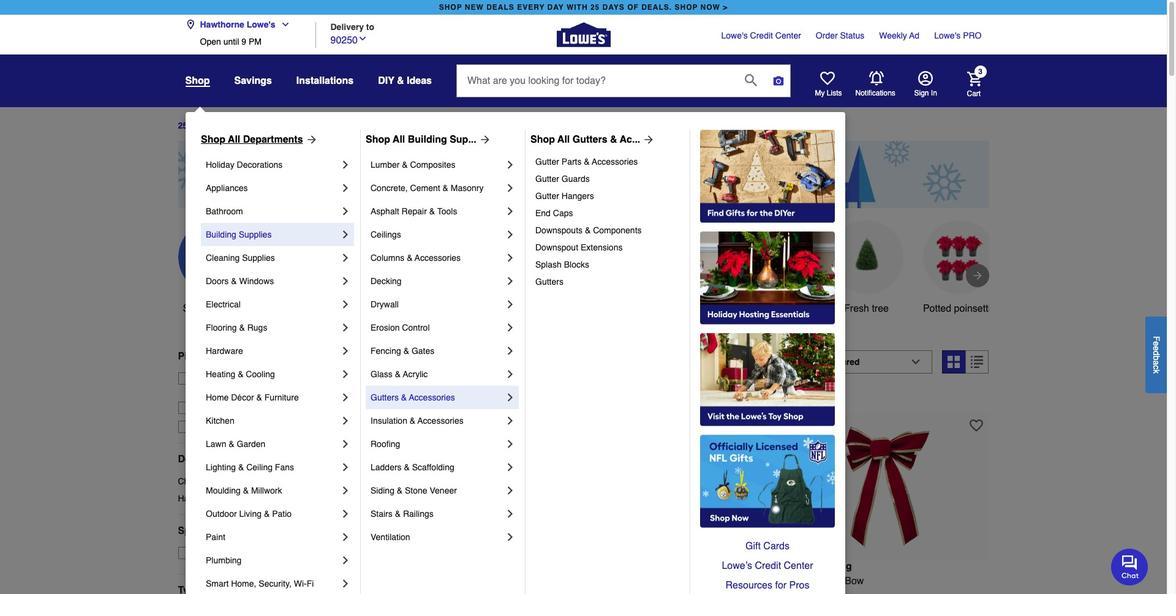 Task type: describe. For each thing, give the bounding box(es) containing it.
198 products in holiday decorations
[[360, 356, 607, 374]]

lowe's home improvement cart image
[[967, 71, 982, 86]]

chevron right image for concrete, cement & masonry
[[504, 182, 516, 194]]

shop all deals
[[183, 303, 247, 314]]

chevron right image for columns & accessories
[[504, 252, 516, 264]]

& for glass & acrylic
[[395, 369, 401, 379]]

gutters for gutters & accessories
[[371, 393, 399, 402]]

gutters & accessories
[[371, 393, 455, 402]]

pro
[[963, 31, 982, 40]]

lighting & ceiling fans link
[[206, 456, 339, 479]]

1 heart outline image from the left
[[757, 419, 771, 432]]

camera image
[[772, 75, 785, 87]]

veneer
[[430, 486, 457, 496]]

2 vertical spatial delivery
[[215, 422, 246, 432]]

stores
[[306, 386, 329, 396]]

railings
[[403, 509, 434, 519]]

hawthorne lowe's button
[[185, 12, 295, 37]]

chevron down image
[[275, 20, 290, 29]]

garden
[[237, 439, 265, 449]]

& for lighting & ceiling fans
[[238, 462, 244, 472]]

décor
[[231, 393, 254, 402]]

wi-
[[294, 579, 307, 589]]

20.62- inside holiday living 100-count 20.62-ft white incandescent plug- in christmas string lights
[[408, 576, 436, 587]]

christmas inside holiday living 100-count 20.62-ft white incandescent plug- in christmas string lights
[[371, 590, 415, 594]]

visit the lowe's toy shop. image
[[700, 333, 835, 426]]

holiday living 8.5-in w red bow
[[785, 561, 864, 587]]

outdoor living & patio
[[206, 509, 292, 519]]

shop new deals every day with 25 days of deals. shop now > link
[[437, 0, 730, 15]]

& for diy & ideas
[[397, 75, 404, 86]]

& for columns & accessories
[[407, 253, 413, 263]]

siding & stone veneer link
[[371, 479, 504, 502]]

potted poinsettia button
[[923, 220, 996, 316]]

downspout
[[535, 243, 578, 252]]

officially licensed n f l gifts. shop now. image
[[700, 435, 835, 528]]

deals inside shop all deals button
[[222, 303, 247, 314]]

hawthorne lowe's & nearby stores button
[[196, 385, 329, 397]]

decorations for hanukkah decorations
[[219, 494, 265, 503]]

compare for 5013254527 element
[[807, 392, 842, 402]]

arrow right image for shop all building sup...
[[476, 134, 491, 146]]

led
[[391, 303, 410, 314]]

100- inside holiday living 100-count 20.62-ft white incandescent plug- in christmas string lights
[[360, 576, 379, 587]]

holiday living 100-count 20.62-ft white incandescent plug- in christmas string lights
[[360, 561, 556, 594]]

multicolor
[[657, 576, 699, 587]]

1 shop from the left
[[439, 3, 462, 12]]

gutter for gutter parts & accessories
[[535, 157, 559, 167]]

nearby
[[277, 386, 303, 396]]

furniture
[[264, 393, 299, 402]]

& left "patio"
[[264, 509, 270, 519]]

shop for shop all departments
[[201, 134, 225, 145]]

holiday decorations
[[206, 160, 283, 170]]

shop all departments link
[[201, 132, 318, 147]]

chevron right image for heating & cooling
[[339, 368, 352, 380]]

led button
[[364, 220, 438, 316]]

holiday for holiday living 100-count 20.62-ft white incandescent plug- in christmas string lights
[[360, 561, 395, 572]]

& left ac... on the top right of the page
[[610, 134, 617, 145]]

supplies for cleaning supplies
[[242, 253, 275, 263]]

chevron right image for lumber & composites
[[504, 159, 516, 171]]

& right cement
[[443, 183, 448, 193]]

lumber & composites
[[371, 160, 455, 170]]

savings inside savings button
[[477, 303, 511, 314]]

drywall link
[[371, 293, 504, 316]]

fans
[[275, 462, 294, 472]]

lowe's home improvement lists image
[[820, 71, 835, 86]]

2 shop from the left
[[675, 3, 698, 12]]

plug- inside holiday living 100-count 20.62-ft white incandescent plug- in christmas string lights
[[533, 576, 556, 587]]

christmas inside 100-count 20.62-ft multicolor incandescent plug-in christmas string lights
[[606, 590, 650, 594]]

center for lowe's credit center
[[784, 561, 813, 572]]

shop for shop all gutters & ac...
[[530, 134, 555, 145]]

& for heating & cooling
[[238, 369, 243, 379]]

open
[[200, 37, 221, 47]]

string inside holiday living 100-count 20.62-ft white incandescent plug- in christmas string lights
[[417, 590, 443, 594]]

heating & cooling link
[[206, 363, 339, 386]]

1 vertical spatial delivery
[[223, 351, 261, 362]]

hanukkah decorations link
[[178, 492, 340, 505]]

diy
[[378, 75, 394, 86]]

chevron right image for insulation & accessories
[[504, 415, 516, 427]]

gutter for gutter hangers
[[535, 191, 559, 201]]

lowe's home improvement logo image
[[557, 8, 610, 62]]

tools
[[437, 206, 457, 216]]

decorations for holiday decorations
[[237, 160, 283, 170]]

& right "parts"
[[584, 157, 590, 167]]

special
[[178, 525, 212, 537]]

splash
[[535, 260, 562, 270]]

credit for lowe's
[[755, 561, 781, 572]]

chevron right image for ceilings
[[504, 228, 516, 241]]

lowe's pro link
[[934, 29, 982, 42]]

fencing & gates link
[[371, 339, 504, 363]]

on sale
[[200, 548, 231, 558]]

decking link
[[371, 270, 504, 293]]

every
[[517, 3, 545, 12]]

smart
[[206, 579, 229, 589]]

paint link
[[206, 526, 339, 549]]

components
[[593, 225, 642, 235]]

asphalt repair & tools
[[371, 206, 457, 216]]

ad
[[909, 31, 920, 40]]

& for insulation & accessories
[[410, 416, 415, 426]]

downspout extensions link
[[535, 239, 681, 256]]

at:
[[292, 374, 302, 383]]

white inside holiday living 100-count 20.62-ft white incandescent plug- in christmas string lights
[[444, 576, 469, 587]]

shop for shop all building sup...
[[366, 134, 390, 145]]

repair
[[402, 206, 427, 216]]

fencing & gates
[[371, 346, 434, 356]]

roofing
[[371, 439, 400, 449]]

erosion control link
[[371, 316, 504, 339]]

gutter for gutter guards
[[535, 174, 559, 184]]

search image
[[745, 74, 757, 86]]

& for siding & stone veneer
[[397, 486, 403, 496]]

living for patio
[[239, 509, 262, 519]]

end
[[535, 208, 551, 218]]

gutter parts & accessories link
[[535, 153, 681, 170]]

sup...
[[450, 134, 476, 145]]

5013254527 element
[[785, 391, 842, 403]]

1 vertical spatial departments
[[178, 454, 238, 465]]

order status link
[[816, 29, 864, 42]]

count inside 100-count 20.62-ft multicolor incandescent plug-in christmas string lights
[[592, 576, 618, 587]]

arrow right image
[[303, 134, 318, 146]]

1 horizontal spatial savings button
[[457, 220, 531, 316]]

order status
[[816, 31, 864, 40]]

1 horizontal spatial pickup
[[239, 374, 265, 383]]

doors & windows
[[206, 276, 274, 286]]

3
[[978, 68, 982, 76]]

lowe's down free store pickup today at:
[[240, 386, 267, 396]]

gutters & accessories link
[[371, 386, 504, 409]]

sign
[[914, 89, 929, 97]]

plug- inside 100-count 20.62-ft multicolor incandescent plug-in christmas string lights
[[572, 590, 595, 594]]

arrow right image for shop all gutters & ac...
[[640, 134, 655, 146]]

stairs & railings
[[371, 509, 434, 519]]

accessories for columns & accessories
[[415, 253, 461, 263]]

& for doors & windows
[[231, 276, 237, 286]]

shop all deals button
[[178, 220, 251, 316]]

1 e from the top
[[1152, 341, 1161, 346]]

2 e from the top
[[1152, 346, 1161, 351]]

my
[[815, 89, 825, 97]]

glass & acrylic link
[[371, 363, 504, 386]]

building inside "link"
[[206, 230, 236, 240]]

open until 9 pm
[[200, 37, 262, 47]]

100-count 20.62-ft multicolor incandescent plug-in christmas string lights link
[[572, 561, 776, 594]]

chevron right image for fencing & gates
[[504, 345, 516, 357]]

cleaning supplies
[[206, 253, 275, 263]]

chevron right image for flooring & rugs
[[339, 322, 352, 334]]

windows
[[239, 276, 274, 286]]

count inside holiday living 100-count 20.62-ft white incandescent plug- in christmas string lights
[[379, 576, 406, 587]]

christmas decorations link
[[178, 475, 340, 487]]

c
[[1152, 365, 1161, 369]]

sale
[[214, 548, 231, 558]]

1 horizontal spatial departments
[[243, 134, 303, 145]]

lowe's
[[722, 561, 752, 572]]

hanging decoration button
[[644, 220, 717, 331]]

doors
[[206, 276, 229, 286]]

chevron right image for home décor & furniture
[[339, 391, 352, 404]]

home décor & furniture link
[[206, 386, 339, 409]]

chevron right image for hardware
[[339, 345, 352, 357]]

0 vertical spatial building
[[408, 134, 447, 145]]

stairs & railings link
[[371, 502, 504, 526]]

hanging decoration
[[657, 303, 703, 329]]

offers
[[215, 525, 244, 537]]

my lists link
[[815, 71, 842, 98]]

credit for lowe's
[[750, 31, 773, 40]]

chevron right image for gutters & accessories
[[504, 391, 516, 404]]

end caps
[[535, 208, 573, 218]]

& for moulding & millwork
[[243, 486, 249, 496]]

fresh
[[844, 303, 869, 314]]

& for ladders & scaffolding
[[404, 462, 410, 472]]

hawthorne for hawthorne lowe's
[[200, 20, 244, 29]]

2 horizontal spatial arrow right image
[[971, 269, 983, 282]]

ac...
[[620, 134, 640, 145]]

shop all building sup... link
[[366, 132, 491, 147]]

gift cards
[[746, 541, 790, 552]]

0 vertical spatial 25
[[590, 3, 600, 12]]

compare for 1001813120 element
[[382, 392, 417, 402]]

& left tools
[[429, 206, 435, 216]]

chevron right image for siding & stone veneer
[[504, 485, 516, 497]]

chevron right image for erosion control
[[504, 322, 516, 334]]

end caps link
[[535, 205, 681, 222]]



Task type: vqa. For each thing, say whether or not it's contained in the screenshot.
The Gutter
yes



Task type: locate. For each thing, give the bounding box(es) containing it.
center up 8.5-
[[784, 561, 813, 572]]

on
[[200, 548, 211, 558]]

0 horizontal spatial christmas
[[178, 476, 217, 486]]

0 horizontal spatial living
[[239, 509, 262, 519]]

all up "parts"
[[558, 134, 570, 145]]

1 string from the left
[[417, 590, 443, 594]]

accessories
[[592, 157, 638, 167], [415, 253, 461, 263], [409, 393, 455, 402], [418, 416, 464, 426]]

20.62- left multicolor
[[621, 576, 649, 587]]

shop left electrical
[[183, 303, 206, 314]]

1 vertical spatial in
[[802, 576, 809, 587]]

20.62- down ventilation link
[[408, 576, 436, 587]]

paint
[[206, 532, 225, 542]]

1 20.62- from the left
[[408, 576, 436, 587]]

fencing
[[371, 346, 401, 356]]

2 incandescent from the left
[[701, 576, 760, 587]]

& for lawn & garden
[[229, 439, 234, 449]]

0 horizontal spatial white
[[444, 576, 469, 587]]

shop left new
[[439, 3, 462, 12]]

heart outline image
[[757, 419, 771, 432], [970, 419, 983, 432]]

1 lights from the left
[[446, 590, 472, 594]]

& for downspouts & components
[[585, 225, 591, 235]]

weekly
[[879, 31, 907, 40]]

lights down multicolor
[[681, 590, 707, 594]]

heating & cooling
[[206, 369, 275, 379]]

chevron right image
[[339, 159, 352, 171], [339, 182, 352, 194], [504, 182, 516, 194], [339, 205, 352, 217], [504, 205, 516, 217], [339, 228, 352, 241], [339, 252, 352, 264], [504, 252, 516, 264], [339, 275, 352, 287], [339, 298, 352, 311], [339, 322, 352, 334], [504, 322, 516, 334], [339, 345, 352, 357], [339, 368, 352, 380], [339, 391, 352, 404], [504, 391, 516, 404], [339, 438, 352, 450], [339, 461, 352, 474], [504, 461, 516, 474], [339, 531, 352, 543], [504, 531, 516, 543], [339, 554, 352, 567], [339, 578, 352, 590]]

25 days of deals. shop new deals every day. while supplies last. image
[[178, 141, 989, 208]]

& down glass & acrylic
[[401, 393, 407, 402]]

chevron right image for lighting & ceiling fans
[[339, 461, 352, 474]]

shop up lumber
[[366, 134, 390, 145]]

fi
[[307, 579, 314, 589]]

supplies up windows
[[242, 253, 275, 263]]

caps
[[553, 208, 573, 218]]

& right the ladders
[[404, 462, 410, 472]]

accessories down gutters & accessories link
[[418, 416, 464, 426]]

& right store in the left of the page
[[238, 369, 243, 379]]

delivery up lawn & garden
[[215, 422, 246, 432]]

living inside holiday living 100-count 20.62-ft white incandescent plug- in christmas string lights
[[398, 561, 427, 572]]

w
[[812, 576, 821, 587]]

chevron right image for doors & windows
[[339, 275, 352, 287]]

christmas
[[178, 476, 217, 486], [371, 590, 415, 594], [606, 590, 650, 594]]

chevron right image for lawn & garden
[[339, 438, 352, 450]]

1 vertical spatial building
[[206, 230, 236, 240]]

2 shop from the left
[[366, 134, 390, 145]]

chevron right image for moulding & millwork
[[339, 485, 352, 497]]

2 string from the left
[[653, 590, 679, 594]]

of
[[627, 3, 639, 12]]

departments up holiday decorations link at the left of the page
[[243, 134, 303, 145]]

hanukkah decorations
[[178, 494, 265, 503]]

Search Query text field
[[457, 65, 735, 97]]

string
[[417, 590, 443, 594], [653, 590, 679, 594]]

0 horizontal spatial incandescent
[[472, 576, 530, 587]]

& down gutters & accessories on the left bottom of page
[[410, 416, 415, 426]]

& right diy
[[397, 75, 404, 86]]

holiday inside holiday living 8.5-in w red bow
[[785, 561, 820, 572]]

chevron right image for plumbing
[[339, 554, 352, 567]]

1 vertical spatial savings
[[477, 303, 511, 314]]

holiday hosting essentials. image
[[700, 232, 835, 325]]

0 horizontal spatial 25
[[178, 121, 187, 131]]

incandescent
[[472, 576, 530, 587], [701, 576, 760, 587]]

siding
[[371, 486, 394, 496]]

d
[[1152, 351, 1161, 355]]

pickup up free
[[178, 351, 210, 362]]

3 shop from the left
[[530, 134, 555, 145]]

1 horizontal spatial compare
[[807, 392, 842, 402]]

ft left multicolor
[[649, 576, 654, 587]]

& down today
[[269, 386, 275, 396]]

0 vertical spatial pickup
[[178, 351, 210, 362]]

in up gutters & accessories link
[[449, 356, 460, 374]]

0 horizontal spatial savings button
[[234, 70, 272, 92]]

& for lumber & composites
[[402, 160, 408, 170]]

2 20.62- from the left
[[621, 576, 649, 587]]

deals up flooring & rugs
[[222, 303, 247, 314]]

0 horizontal spatial string
[[417, 590, 443, 594]]

& left gates
[[403, 346, 409, 356]]

2 horizontal spatial living
[[823, 561, 852, 572]]

0 horizontal spatial lights
[[446, 590, 472, 594]]

lowe's home improvement notification center image
[[869, 71, 884, 86]]

chevron right image for stairs & railings
[[504, 508, 516, 520]]

2 100- from the left
[[572, 576, 592, 587]]

0 horizontal spatial departments
[[178, 454, 238, 465]]

2 horizontal spatial shop
[[530, 134, 555, 145]]

1 vertical spatial savings button
[[457, 220, 531, 316]]

2 heart outline image from the left
[[970, 419, 983, 432]]

deals.
[[641, 3, 672, 12]]

store
[[216, 374, 237, 383]]

shop for shop
[[185, 75, 210, 86]]

electrical link
[[206, 293, 339, 316]]

chevron right image for drywall
[[504, 298, 516, 311]]

1 horizontal spatial in
[[802, 576, 809, 587]]

building up composites
[[408, 134, 447, 145]]

in inside 100-count 20.62-ft multicolor incandescent plug-in christmas string lights
[[595, 590, 603, 594]]

3 gutter from the top
[[535, 191, 559, 201]]

25 left days
[[178, 121, 187, 131]]

all for departments
[[228, 134, 240, 145]]

resources
[[726, 580, 772, 591]]

2 count from the left
[[592, 576, 618, 587]]

chevron right image for electrical
[[339, 298, 352, 311]]

2 horizontal spatial in
[[931, 89, 937, 97]]

arrow right image up gutter parts & accessories link
[[640, 134, 655, 146]]

weekly ad
[[879, 31, 920, 40]]

0 horizontal spatial compare
[[382, 392, 417, 402]]

& for pickup & delivery
[[213, 351, 220, 362]]

1 vertical spatial hawthorne
[[196, 386, 238, 396]]

all up lumber
[[393, 134, 405, 145]]

living for in
[[823, 561, 852, 572]]

arrow right image up "poinsettia"
[[971, 269, 983, 282]]

arrow right image inside shop all building sup... link
[[476, 134, 491, 146]]

1 vertical spatial deals
[[222, 303, 247, 314]]

1 horizontal spatial incandescent
[[701, 576, 760, 587]]

string down ventilation link
[[417, 590, 443, 594]]

chevron right image for bathroom
[[339, 205, 352, 217]]

home,
[[231, 579, 256, 589]]

cement
[[410, 183, 440, 193]]

list view image
[[971, 356, 983, 368]]

1 horizontal spatial gutters
[[535, 277, 564, 287]]

potted
[[923, 303, 951, 314]]

1 horizontal spatial count
[[592, 576, 618, 587]]

decorations inside 'link'
[[219, 476, 265, 486]]

siding & stone veneer
[[371, 486, 457, 496]]

0 horizontal spatial shop
[[201, 134, 225, 145]]

chevron right image for appliances
[[339, 182, 352, 194]]

chat invite button image
[[1111, 548, 1149, 586]]

christmas inside 'link'
[[178, 476, 217, 486]]

1 horizontal spatial savings
[[477, 303, 511, 314]]

& left millwork
[[243, 486, 249, 496]]

1 vertical spatial gutters
[[535, 277, 564, 287]]

accessories up decking link
[[415, 253, 461, 263]]

string down multicolor
[[653, 590, 679, 594]]

living down hanukkah decorations link at left
[[239, 509, 262, 519]]

departments down "lawn"
[[178, 454, 238, 465]]

shop
[[201, 134, 225, 145], [366, 134, 390, 145], [530, 134, 555, 145]]

1 horizontal spatial heart outline image
[[970, 419, 983, 432]]

0 vertical spatial plug-
[[533, 576, 556, 587]]

chevron right image for ladders & scaffolding
[[504, 461, 516, 474]]

hawthorne down store in the left of the page
[[196, 386, 238, 396]]

in left w at the bottom of page
[[802, 576, 809, 587]]

1 shop from the left
[[201, 134, 225, 145]]

1 compare from the left
[[382, 392, 417, 402]]

& right columns
[[407, 253, 413, 263]]

credit up resources for pros link
[[755, 561, 781, 572]]

e up b
[[1152, 346, 1161, 351]]

1 vertical spatial supplies
[[242, 253, 275, 263]]

center for lowe's credit center
[[775, 31, 801, 40]]

bathroom link
[[206, 200, 339, 223]]

lowe's left pro
[[934, 31, 961, 40]]

deals right of
[[223, 121, 246, 131]]

savings button down pm
[[234, 70, 272, 92]]

hawthorne up open until 9 pm
[[200, 20, 244, 29]]

arrow right image up masonry
[[476, 134, 491, 146]]

gutters for gutters
[[535, 277, 564, 287]]

1 count from the left
[[379, 576, 406, 587]]

0 horizontal spatial shop
[[439, 3, 462, 12]]

hardware link
[[206, 339, 339, 363]]

weekly ad link
[[879, 29, 920, 42]]

0 vertical spatial white
[[761, 303, 786, 314]]

1 vertical spatial gutter
[[535, 174, 559, 184]]

& for stairs & railings
[[395, 509, 401, 519]]

christmas decorations
[[178, 476, 265, 486]]

columns & accessories link
[[371, 246, 504, 270]]

shop all gutters & ac... link
[[530, 132, 655, 147]]

in
[[449, 356, 460, 374], [802, 576, 809, 587]]

center left order
[[775, 31, 801, 40]]

savings down pm
[[234, 75, 272, 86]]

parts
[[562, 157, 582, 167]]

gutter up gutter guards
[[535, 157, 559, 167]]

delivery up "90250"
[[330, 22, 364, 32]]

0 horizontal spatial gutters
[[371, 393, 399, 402]]

0 vertical spatial gutters
[[573, 134, 607, 145]]

2 gutter from the top
[[535, 174, 559, 184]]

& right glass
[[395, 369, 401, 379]]

in inside holiday living 8.5-in w red bow
[[802, 576, 809, 587]]

arrow right image
[[476, 134, 491, 146], [640, 134, 655, 146], [971, 269, 983, 282]]

extensions
[[581, 243, 623, 252]]

1 vertical spatial plug-
[[572, 590, 595, 594]]

1 horizontal spatial white
[[761, 303, 786, 314]]

chevron right image
[[504, 159, 516, 171], [504, 228, 516, 241], [504, 275, 516, 287], [504, 298, 516, 311], [504, 345, 516, 357], [504, 368, 516, 380], [339, 415, 352, 427], [504, 415, 516, 427], [504, 438, 516, 450], [339, 485, 352, 497], [504, 485, 516, 497], [339, 508, 352, 520], [504, 508, 516, 520]]

& up heating
[[213, 351, 220, 362]]

1 vertical spatial white
[[444, 576, 469, 587]]

& left stone
[[397, 486, 403, 496]]

find gifts for the diyer. image
[[700, 130, 835, 223]]

decorations for christmas decorations
[[219, 476, 265, 486]]

fast
[[196, 422, 213, 432]]

free
[[196, 374, 214, 383]]

sign in
[[914, 89, 937, 97]]

1 vertical spatial credit
[[755, 561, 781, 572]]

chevron right image for holiday decorations
[[339, 159, 352, 171]]

1 horizontal spatial shop
[[366, 134, 390, 145]]

lowe's credit center
[[722, 561, 813, 572]]

lawn & garden
[[206, 439, 265, 449]]

holiday inside holiday decorations link
[[206, 160, 234, 170]]

1 vertical spatial 25
[[178, 121, 187, 131]]

until
[[223, 37, 239, 47]]

all down 25 days of deals
[[228, 134, 240, 145]]

lawn
[[206, 439, 226, 449]]

living
[[239, 509, 262, 519], [398, 561, 427, 572], [823, 561, 852, 572]]

shop left the "now"
[[675, 3, 698, 12]]

0 horizontal spatial arrow right image
[[476, 134, 491, 146]]

1 vertical spatial center
[[784, 561, 813, 572]]

all inside button
[[208, 303, 219, 314]]

departments element
[[178, 453, 340, 465]]

0 vertical spatial in
[[449, 356, 460, 374]]

downspouts & components link
[[535, 222, 681, 239]]

building up the cleaning
[[206, 230, 236, 240]]

living for count
[[398, 561, 427, 572]]

gates
[[412, 346, 434, 356]]

20.62- inside 100-count 20.62-ft multicolor incandescent plug-in christmas string lights
[[621, 576, 649, 587]]

& for fencing & gates
[[403, 346, 409, 356]]

0 vertical spatial credit
[[750, 31, 773, 40]]

ft down ventilation link
[[436, 576, 441, 587]]

chevron right image for building supplies
[[339, 228, 352, 241]]

1001813120 element
[[360, 391, 417, 403]]

gutters up the gutter parts & accessories
[[573, 134, 607, 145]]

building supplies link
[[206, 223, 339, 246]]

2 vertical spatial gutters
[[371, 393, 399, 402]]

all for gutters
[[558, 134, 570, 145]]

lighting & ceiling fans
[[206, 462, 294, 472]]

0 horizontal spatial savings
[[234, 75, 272, 86]]

0 horizontal spatial building
[[206, 230, 236, 240]]

lights
[[446, 590, 472, 594], [681, 590, 707, 594]]

control
[[402, 323, 430, 333]]

lights inside holiday living 100-count 20.62-ft white incandescent plug- in christmas string lights
[[446, 590, 472, 594]]

1 horizontal spatial plug-
[[572, 590, 595, 594]]

chevron right image for decking
[[504, 275, 516, 287]]

supplies up cleaning supplies
[[239, 230, 272, 240]]

& left ceiling
[[238, 462, 244, 472]]

accessories for insulation & accessories
[[418, 416, 464, 426]]

& left rugs
[[239, 323, 245, 333]]

2 horizontal spatial gutters
[[573, 134, 607, 145]]

in inside button
[[931, 89, 937, 97]]

compare inside 1001813120 element
[[382, 392, 417, 402]]

& for flooring & rugs
[[239, 323, 245, 333]]

0 vertical spatial departments
[[243, 134, 303, 145]]

0 horizontal spatial ft
[[436, 576, 441, 587]]

ladders
[[371, 462, 402, 472]]

1 horizontal spatial ft
[[649, 576, 654, 587]]

chevron right image for asphalt repair & tools
[[504, 205, 516, 217]]

& for gutters & accessories
[[401, 393, 407, 402]]

9
[[241, 37, 246, 47]]

gutter up gutter hangers
[[535, 174, 559, 184]]

lights down ventilation link
[[446, 590, 472, 594]]

holiday for holiday living 8.5-in w red bow
[[785, 561, 820, 572]]

arrow right image inside shop all gutters & ac... link
[[640, 134, 655, 146]]

lawn & garden link
[[206, 432, 339, 456]]

None search field
[[456, 64, 791, 108]]

appliances link
[[206, 176, 339, 200]]

stone
[[405, 486, 427, 496]]

0 vertical spatial savings button
[[234, 70, 272, 92]]

0 horizontal spatial count
[[379, 576, 406, 587]]

0 vertical spatial deals
[[223, 121, 246, 131]]

1 incandescent from the left
[[472, 576, 530, 587]]

accessories for gutters & accessories
[[409, 393, 455, 402]]

lowe's up pm
[[247, 20, 275, 29]]

2 lights from the left
[[681, 590, 707, 594]]

0 horizontal spatial in
[[449, 356, 460, 374]]

gutters down glass
[[371, 393, 399, 402]]

lowe's credit center link
[[721, 29, 801, 42]]

shop for shop all deals
[[183, 303, 206, 314]]

all up flooring on the bottom of the page
[[208, 303, 219, 314]]

2 ft from the left
[[649, 576, 654, 587]]

1 horizontal spatial christmas
[[371, 590, 415, 594]]

& right décor
[[256, 393, 262, 402]]

0 vertical spatial shop
[[185, 75, 210, 86]]

chevron right image for paint
[[339, 531, 352, 543]]

shop down 25 days of deals link
[[201, 134, 225, 145]]

chevron right image for cleaning supplies
[[339, 252, 352, 264]]

incandescent inside holiday living 100-count 20.62-ft white incandescent plug- in christmas string lights
[[472, 576, 530, 587]]

holiday for holiday decorations
[[206, 160, 234, 170]]

accessories up gutter guards link
[[592, 157, 638, 167]]

chevron right image for outdoor living & patio
[[339, 508, 352, 520]]

living down ventilation
[[398, 561, 427, 572]]

white inside button
[[761, 303, 786, 314]]

hawthorne
[[200, 20, 244, 29], [196, 386, 238, 396]]

home
[[206, 393, 229, 402]]

blocks
[[564, 260, 589, 270]]

grid view image
[[948, 356, 960, 368]]

1 horizontal spatial living
[[398, 561, 427, 572]]

& inside 'link'
[[410, 416, 415, 426]]

1 horizontal spatial in
[[595, 590, 603, 594]]

ventilation
[[371, 532, 410, 542]]

in inside holiday living 100-count 20.62-ft white incandescent plug- in christmas string lights
[[360, 590, 368, 594]]

concrete, cement & masonry
[[371, 183, 484, 193]]

shop down open at the left top of the page
[[185, 75, 210, 86]]

incandescent inside 100-count 20.62-ft multicolor incandescent plug-in christmas string lights
[[701, 576, 760, 587]]

ft inside holiday living 100-count 20.62-ft white incandescent plug- in christmas string lights
[[436, 576, 441, 587]]

0 horizontal spatial in
[[360, 590, 368, 594]]

decking
[[371, 276, 402, 286]]

2 horizontal spatial christmas
[[606, 590, 650, 594]]

1 horizontal spatial 25
[[590, 3, 600, 12]]

special offers
[[178, 525, 244, 537]]

hawthorne for hawthorne lowe's & nearby stores
[[196, 386, 238, 396]]

0 vertical spatial savings
[[234, 75, 272, 86]]

0 horizontal spatial pickup
[[178, 351, 210, 362]]

0 vertical spatial supplies
[[239, 230, 272, 240]]

1 horizontal spatial shop
[[675, 3, 698, 12]]

lights inside 100-count 20.62-ft multicolor incandescent plug-in christmas string lights
[[681, 590, 707, 594]]

smart home, security, wi-fi
[[206, 579, 314, 589]]

new
[[465, 3, 484, 12]]

products
[[388, 356, 445, 374]]

& right 'doors' on the top left of the page
[[231, 276, 237, 286]]

kitchen
[[206, 416, 234, 426]]

& right "lawn"
[[229, 439, 234, 449]]

gutter parts & accessories
[[535, 157, 638, 167]]

0 vertical spatial delivery
[[330, 22, 364, 32]]

gutter up end
[[535, 191, 559, 201]]

all
[[228, 134, 240, 145], [393, 134, 405, 145], [558, 134, 570, 145], [208, 303, 219, 314]]

holiday inside holiday living 100-count 20.62-ft white incandescent plug- in christmas string lights
[[360, 561, 395, 572]]

string inside 100-count 20.62-ft multicolor incandescent plug-in christmas string lights
[[653, 590, 679, 594]]

supplies inside "link"
[[239, 230, 272, 240]]

0 horizontal spatial plug-
[[533, 576, 556, 587]]

chevron right image for smart home, security, wi-fi
[[339, 578, 352, 590]]

chevron right image for roofing
[[504, 438, 516, 450]]

1 horizontal spatial string
[[653, 590, 679, 594]]

0 vertical spatial hawthorne
[[200, 20, 244, 29]]

location image
[[185, 20, 195, 29]]

2 compare from the left
[[807, 392, 842, 402]]

1 ft from the left
[[436, 576, 441, 587]]

deals
[[486, 3, 514, 12]]

1 horizontal spatial 100-
[[572, 576, 592, 587]]

moulding
[[206, 486, 241, 496]]

living inside holiday living 8.5-in w red bow
[[823, 561, 852, 572]]

1 horizontal spatial 20.62-
[[621, 576, 649, 587]]

gutters down splash
[[535, 277, 564, 287]]

insulation
[[371, 416, 407, 426]]

bow
[[845, 576, 864, 587]]

1 horizontal spatial building
[[408, 134, 447, 145]]

credit up search image
[[750, 31, 773, 40]]

smart home, security, wi-fi link
[[206, 572, 339, 594]]

savings button left splash
[[457, 220, 531, 316]]

chevron right image for kitchen
[[339, 415, 352, 427]]

0 horizontal spatial heart outline image
[[757, 419, 771, 432]]

all for building
[[393, 134, 405, 145]]

chevron down image
[[358, 33, 368, 43]]

supplies for building supplies
[[239, 230, 272, 240]]

millwork
[[251, 486, 282, 496]]

splash blocks link
[[535, 256, 681, 273]]

e up d
[[1152, 341, 1161, 346]]

gutter
[[535, 157, 559, 167], [535, 174, 559, 184], [535, 191, 559, 201]]

0 vertical spatial center
[[775, 31, 801, 40]]

1 horizontal spatial lights
[[681, 590, 707, 594]]

fresh tree button
[[830, 220, 903, 316]]

f e e d b a c k
[[1152, 336, 1161, 374]]

& right stairs on the left of page
[[395, 509, 401, 519]]

1 horizontal spatial arrow right image
[[640, 134, 655, 146]]

chevron right image for ventilation
[[504, 531, 516, 543]]

pickup up hawthorne lowe's & nearby stores
[[239, 374, 265, 383]]

savings
[[234, 75, 272, 86], [477, 303, 511, 314]]

shop inside button
[[183, 303, 206, 314]]

100- inside 100-count 20.62-ft multicolor incandescent plug-in christmas string lights
[[572, 576, 592, 587]]

living up the red
[[823, 561, 852, 572]]

compare inside 5013254527 element
[[807, 392, 842, 402]]

lowe's home improvement account image
[[918, 71, 933, 86]]

ft inside 100-count 20.62-ft multicolor incandescent plug-in christmas string lights
[[649, 576, 654, 587]]

1 vertical spatial shop
[[183, 303, 206, 314]]

2 vertical spatial gutter
[[535, 191, 559, 201]]

25 right "with"
[[590, 3, 600, 12]]

appliances
[[206, 183, 248, 193]]

0 vertical spatial gutter
[[535, 157, 559, 167]]

& right lumber
[[402, 160, 408, 170]]

0 horizontal spatial 100-
[[360, 576, 379, 587]]

outdoor living & patio link
[[206, 502, 339, 526]]

chevron right image for glass & acrylic
[[504, 368, 516, 380]]

0 horizontal spatial 20.62-
[[408, 576, 436, 587]]

all for deals
[[208, 303, 219, 314]]

accessories up insulation & accessories 'link'
[[409, 393, 455, 402]]

savings up 198 products in holiday decorations on the bottom
[[477, 303, 511, 314]]

accessories inside 'link'
[[418, 416, 464, 426]]

& up downspout extensions
[[585, 225, 591, 235]]

shop up gutter guards
[[530, 134, 555, 145]]

1 gutter from the top
[[535, 157, 559, 167]]

1 100- from the left
[[360, 576, 379, 587]]

lowe's down >
[[721, 31, 748, 40]]

delivery up heating & cooling
[[223, 351, 261, 362]]

gutter guards link
[[535, 170, 681, 187]]

1 vertical spatial pickup
[[239, 374, 265, 383]]

lowe's
[[247, 20, 275, 29], [721, 31, 748, 40], [934, 31, 961, 40], [240, 386, 267, 396]]

fast delivery
[[196, 422, 246, 432]]



